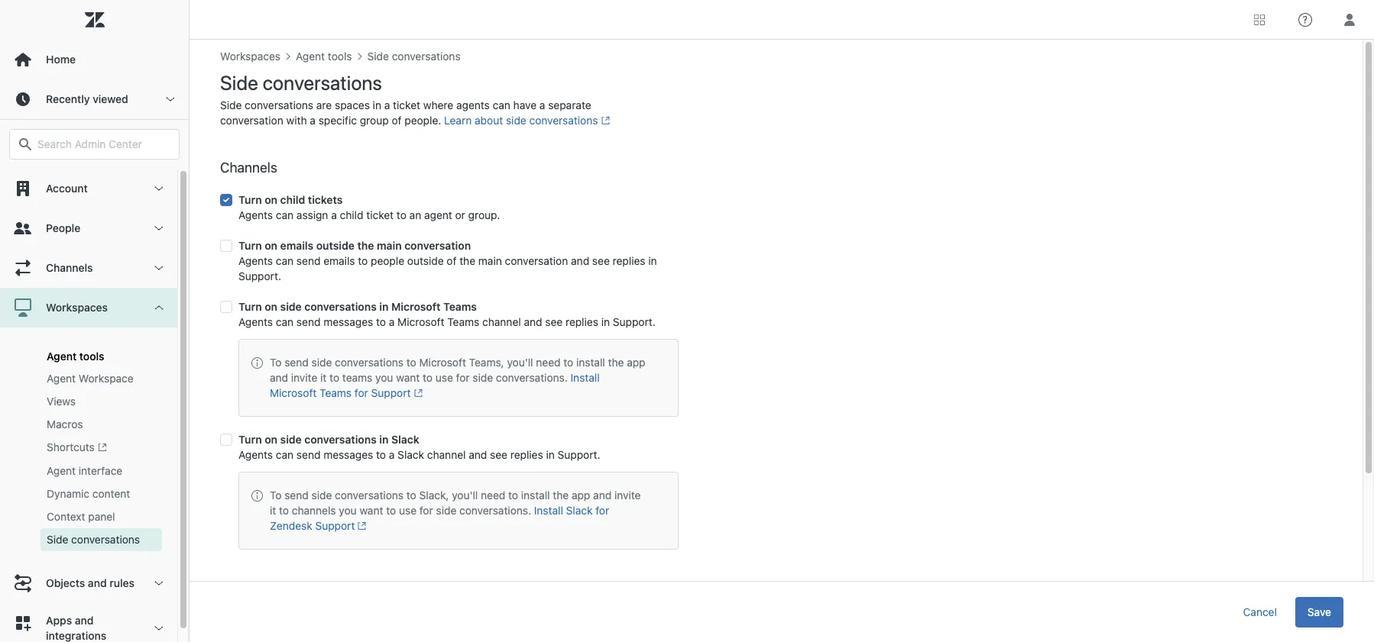 Task type: locate. For each thing, give the bounding box(es) containing it.
home
[[46, 53, 76, 66]]

agent interface
[[47, 465, 123, 478]]

agent inside agent interface element
[[47, 465, 76, 478]]

and inside dropdown button
[[88, 577, 107, 590]]

channels button
[[0, 248, 177, 288]]

0 vertical spatial and
[[88, 577, 107, 590]]

conversations
[[71, 534, 140, 547]]

save
[[1308, 606, 1332, 619]]

agent interface link
[[41, 460, 162, 483]]

and
[[88, 577, 107, 590], [75, 615, 94, 628]]

integrations
[[46, 630, 106, 643]]

agent
[[47, 350, 77, 363], [47, 372, 76, 385], [47, 465, 76, 478]]

shortcuts element
[[47, 440, 107, 457]]

macros element
[[47, 417, 83, 433]]

agent workspace link
[[41, 368, 162, 391]]

viewed
[[93, 93, 128, 106]]

apps and integrations button
[[0, 604, 177, 643]]

apps
[[46, 615, 72, 628]]

channels
[[46, 261, 93, 274]]

agent left tools on the left of page
[[47, 350, 77, 363]]

2 vertical spatial agent
[[47, 465, 76, 478]]

workspaces
[[46, 301, 108, 314]]

none search field inside primary element
[[2, 129, 187, 160]]

dynamic content
[[47, 488, 130, 501]]

1 vertical spatial agent
[[47, 372, 76, 385]]

zendesk products image
[[1255, 14, 1265, 25]]

tree item inside tree
[[0, 288, 177, 564]]

agent up dynamic
[[47, 465, 76, 478]]

workspaces button
[[0, 288, 177, 328]]

primary element
[[0, 0, 190, 643]]

and for objects
[[88, 577, 107, 590]]

agent for agent tools
[[47, 350, 77, 363]]

objects
[[46, 577, 85, 590]]

home button
[[0, 40, 189, 80]]

agent tools
[[47, 350, 104, 363]]

agent interface element
[[47, 464, 123, 480]]

agent workspace element
[[47, 372, 134, 387]]

agent up views
[[47, 372, 76, 385]]

dynamic content element
[[47, 487, 130, 503]]

panel
[[88, 511, 115, 524]]

rules
[[110, 577, 135, 590]]

account
[[46, 182, 88, 195]]

and inside apps and integrations
[[75, 615, 94, 628]]

agent inside agent workspace element
[[47, 372, 76, 385]]

people
[[46, 222, 80, 235]]

help image
[[1299, 13, 1313, 26]]

shortcuts link
[[41, 437, 162, 460]]

agent tools element
[[47, 350, 104, 363]]

recently viewed
[[46, 93, 128, 106]]

and left rules
[[88, 577, 107, 590]]

side conversations
[[47, 534, 140, 547]]

tree containing account
[[0, 169, 189, 643]]

0 vertical spatial agent
[[47, 350, 77, 363]]

dynamic content link
[[41, 483, 162, 506]]

cancel
[[1244, 606, 1277, 619]]

None search field
[[2, 129, 187, 160]]

macros
[[47, 418, 83, 431]]

context panel
[[47, 511, 115, 524]]

1 agent from the top
[[47, 350, 77, 363]]

and up integrations
[[75, 615, 94, 628]]

tree item containing workspaces
[[0, 288, 177, 564]]

tree
[[0, 169, 189, 643]]

Search Admin Center field
[[37, 138, 170, 151]]

side conversations element
[[47, 533, 140, 548]]

tools
[[79, 350, 104, 363]]

tree item
[[0, 288, 177, 564]]

macros link
[[41, 414, 162, 437]]

agent for agent interface
[[47, 465, 76, 478]]

views
[[47, 395, 76, 408]]

1 vertical spatial and
[[75, 615, 94, 628]]

2 agent from the top
[[47, 372, 76, 385]]

interface
[[79, 465, 123, 478]]

3 agent from the top
[[47, 465, 76, 478]]



Task type: describe. For each thing, give the bounding box(es) containing it.
workspaces group
[[0, 328, 177, 564]]

workspace
[[79, 372, 134, 385]]

apps and integrations
[[46, 615, 106, 643]]

user menu image
[[1340, 10, 1360, 29]]

account button
[[0, 169, 177, 209]]

save button
[[1296, 597, 1344, 628]]

cancel button
[[1231, 597, 1290, 628]]

objects and rules button
[[0, 564, 177, 604]]

side
[[47, 534, 68, 547]]

recently viewed button
[[0, 80, 189, 119]]

views element
[[47, 395, 76, 410]]

shortcuts
[[47, 441, 95, 454]]

recently
[[46, 93, 90, 106]]

and for apps
[[75, 615, 94, 628]]

agent for agent workspace
[[47, 372, 76, 385]]

context panel element
[[47, 510, 115, 525]]

content
[[92, 488, 130, 501]]

objects and rules
[[46, 577, 135, 590]]

dynamic
[[47, 488, 90, 501]]

tree inside primary element
[[0, 169, 189, 643]]

context panel link
[[41, 506, 162, 529]]

side conversations link
[[41, 529, 162, 552]]

views link
[[41, 391, 162, 414]]

agent workspace
[[47, 372, 134, 385]]

context
[[47, 511, 85, 524]]

people button
[[0, 209, 177, 248]]



Task type: vqa. For each thing, say whether or not it's contained in the screenshot.
All agents corresponding to goodbye_survey
no



